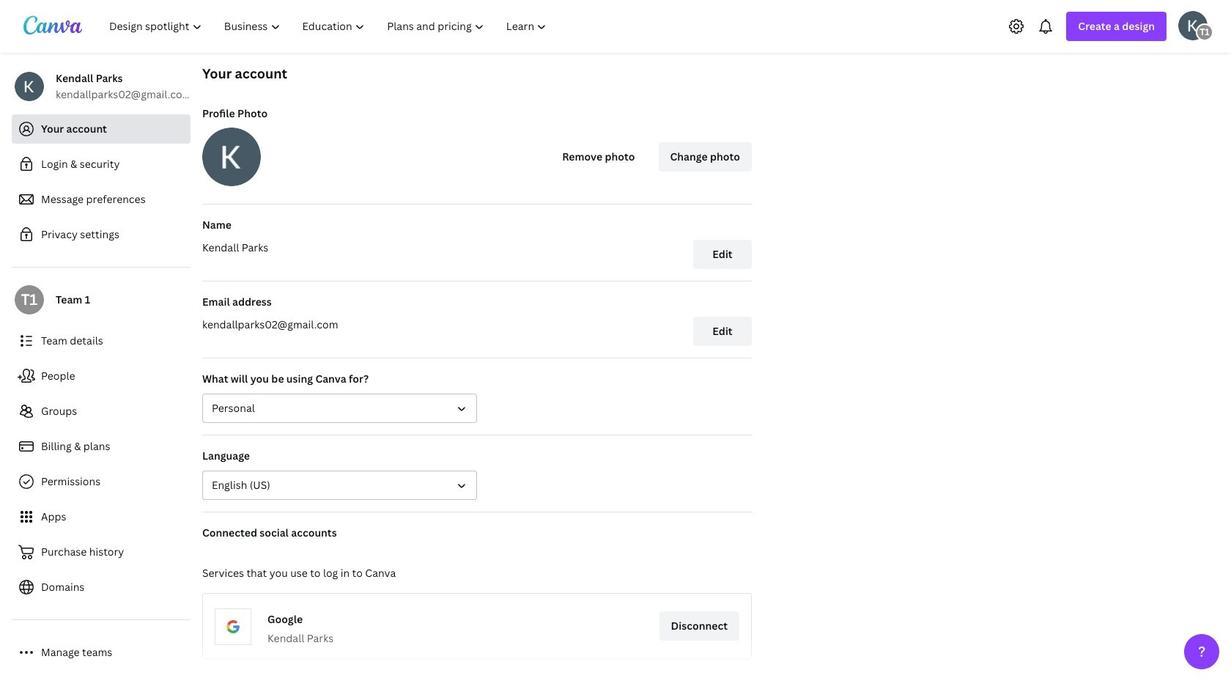 Task type: locate. For each thing, give the bounding box(es) containing it.
None button
[[202, 394, 477, 423]]

0 vertical spatial team 1 element
[[1197, 23, 1214, 41]]

0 horizontal spatial team 1 element
[[15, 285, 44, 315]]

team 1 element
[[1197, 23, 1214, 41], [15, 285, 44, 315]]

team 1 image
[[15, 285, 44, 315]]

top level navigation element
[[100, 12, 560, 41]]



Task type: vqa. For each thing, say whether or not it's contained in the screenshot.
Team 1 element
yes



Task type: describe. For each thing, give the bounding box(es) containing it.
1 vertical spatial team 1 element
[[15, 285, 44, 315]]

kendall parks image
[[1179, 11, 1208, 40]]

team 1 image
[[1197, 23, 1214, 41]]

1 horizontal spatial team 1 element
[[1197, 23, 1214, 41]]

Language: English (US) button
[[202, 471, 477, 500]]



